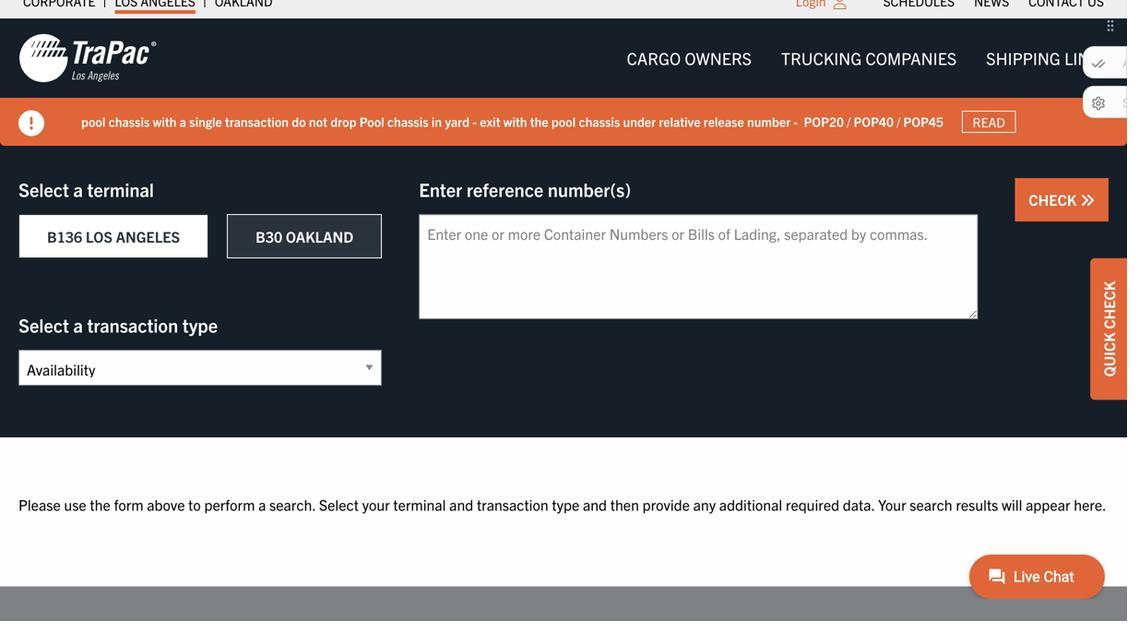 Task type: vqa. For each thing, say whether or not it's contained in the screenshot.
Customer Service: 877-387-2722
no



Task type: describe. For each thing, give the bounding box(es) containing it.
pool chassis with a single transaction  do not drop pool chassis in yard -  exit with the pool chassis under relative release number -  pop20 / pop40 / pop45
[[81, 113, 944, 130]]

select inside please use the form above to perform a search. select your terminal and transaction type and then provide any additional required data. your search results will appear here. quick check
[[319, 495, 359, 514]]

trucking companies
[[782, 48, 957, 68]]

number
[[747, 113, 791, 130]]

check inside please use the form above to perform a search. select your terminal and transaction type and then provide any additional required data. your search results will appear here. quick check
[[1100, 281, 1118, 329]]

2 chassis from the left
[[388, 113, 429, 130]]

search
[[910, 495, 953, 514]]

check inside button
[[1029, 190, 1081, 209]]

a down "b136"
[[73, 313, 83, 336]]

check button
[[1015, 178, 1109, 221]]

2 - from the left
[[794, 113, 798, 130]]

select a terminal
[[18, 178, 154, 201]]

number(s)
[[548, 178, 631, 201]]

relative
[[659, 113, 701, 130]]

2 with from the left
[[504, 113, 527, 130]]

1 horizontal spatial the
[[530, 113, 549, 130]]

type inside please use the form above to perform a search. select your terminal and transaction type and then provide any additional required data. your search results will appear here. quick check
[[552, 495, 580, 514]]

lines
[[1065, 48, 1109, 68]]

select for select a terminal
[[18, 178, 69, 201]]

0 vertical spatial menu bar
[[874, 0, 1114, 14]]

required
[[786, 495, 840, 514]]

enter reference number(s)
[[419, 178, 631, 201]]

shipping lines link
[[972, 40, 1124, 77]]

form
[[114, 495, 144, 514]]

search.
[[269, 495, 316, 514]]

any
[[694, 495, 716, 514]]

1 with from the left
[[153, 113, 177, 130]]

a left the single
[[180, 113, 186, 130]]

select a transaction type
[[18, 313, 218, 336]]

banner containing cargo owners
[[0, 18, 1128, 146]]

los angeles image
[[18, 32, 157, 84]]

2 / from the left
[[897, 113, 901, 130]]

results
[[956, 495, 999, 514]]

owners
[[685, 48, 752, 68]]

2 pool from the left
[[552, 113, 576, 130]]

los
[[86, 227, 113, 245]]

do
[[292, 113, 306, 130]]

shipping lines
[[987, 48, 1109, 68]]

b30
[[256, 227, 283, 245]]

transaction inside please use the form above to perform a search. select your terminal and transaction type and then provide any additional required data. your search results will appear here. quick check
[[477, 495, 549, 514]]

additional
[[720, 495, 783, 514]]

0 horizontal spatial type
[[182, 313, 218, 336]]

0 horizontal spatial transaction
[[87, 313, 178, 336]]

light image
[[834, 0, 847, 9]]

the inside please use the form above to perform a search. select your terminal and transaction type and then provide any additional required data. your search results will appear here. quick check
[[90, 495, 111, 514]]

pop20
[[804, 113, 844, 130]]

1 chassis from the left
[[109, 113, 150, 130]]

terminal inside please use the form above to perform a search. select your terminal and transaction type and then provide any additional required data. your search results will appear here. quick check
[[393, 495, 446, 514]]

a inside please use the form above to perform a search. select your terminal and transaction type and then provide any additional required data. your search results will appear here. quick check
[[258, 495, 266, 514]]

in
[[432, 113, 442, 130]]

quick check link
[[1091, 258, 1128, 400]]

exit
[[480, 113, 501, 130]]

news menu item
[[975, 0, 1010, 14]]

please
[[18, 495, 61, 514]]

release
[[704, 113, 744, 130]]

b136
[[47, 227, 82, 245]]



Task type: locate. For each thing, give the bounding box(es) containing it.
0 horizontal spatial the
[[90, 495, 111, 514]]

b30 oakland
[[256, 227, 354, 245]]

1 vertical spatial the
[[90, 495, 111, 514]]

1 horizontal spatial check
[[1100, 281, 1118, 329]]

0 vertical spatial type
[[182, 313, 218, 336]]

/
[[847, 113, 851, 130], [897, 113, 901, 130]]

provide
[[643, 495, 690, 514]]

menu item
[[1029, 0, 1105, 14]]

to
[[188, 495, 201, 514]]

terminal right your
[[393, 495, 446, 514]]

your
[[362, 495, 390, 514]]

footer
[[0, 587, 1128, 621]]

please use the form above to perform a search. select your terminal and transaction type and then provide any additional required data. your search results will appear here. quick check
[[18, 281, 1118, 514]]

trucking companies link
[[767, 40, 972, 77]]

and
[[450, 495, 474, 514], [583, 495, 607, 514]]

1 horizontal spatial -
[[794, 113, 798, 130]]

here.
[[1074, 495, 1107, 514]]

check
[[1029, 190, 1081, 209], [1100, 281, 1118, 329]]

cargo
[[627, 48, 681, 68]]

schedules menu item
[[884, 0, 955, 14]]

and right your
[[450, 495, 474, 514]]

a up "b136"
[[73, 178, 83, 201]]

1 pool from the left
[[81, 113, 106, 130]]

the right the use
[[90, 495, 111, 514]]

cargo owners
[[627, 48, 752, 68]]

select left your
[[319, 495, 359, 514]]

1 horizontal spatial /
[[897, 113, 901, 130]]

1 vertical spatial select
[[18, 313, 69, 336]]

/ right "pop20"
[[847, 113, 851, 130]]

enter
[[419, 178, 463, 201]]

2 horizontal spatial chassis
[[579, 113, 620, 130]]

perform
[[204, 495, 255, 514]]

0 vertical spatial the
[[530, 113, 549, 130]]

pop45
[[904, 113, 944, 130]]

1 vertical spatial check
[[1100, 281, 1118, 329]]

menu bar containing cargo owners
[[612, 40, 1124, 77]]

0 horizontal spatial pool
[[81, 113, 106, 130]]

0 horizontal spatial and
[[450, 495, 474, 514]]

1 horizontal spatial chassis
[[388, 113, 429, 130]]

trucking
[[782, 48, 862, 68]]

- left 'exit'
[[473, 113, 477, 130]]

chassis left in
[[388, 113, 429, 130]]

2 vertical spatial transaction
[[477, 495, 549, 514]]

terminal
[[87, 178, 154, 201], [393, 495, 446, 514]]

with right 'exit'
[[504, 113, 527, 130]]

0 vertical spatial select
[[18, 178, 69, 201]]

menu bar inside banner
[[612, 40, 1124, 77]]

with left the single
[[153, 113, 177, 130]]

0 horizontal spatial with
[[153, 113, 177, 130]]

single
[[189, 113, 222, 130]]

pool up number(s)
[[552, 113, 576, 130]]

use
[[64, 495, 86, 514]]

a left search.
[[258, 495, 266, 514]]

angeles
[[116, 227, 180, 245]]

2 horizontal spatial transaction
[[477, 495, 549, 514]]

not
[[309, 113, 328, 130]]

-
[[473, 113, 477, 130], [794, 113, 798, 130]]

companies
[[866, 48, 957, 68]]

the
[[530, 113, 549, 130], [90, 495, 111, 514]]

will
[[1002, 495, 1023, 514]]

pool
[[360, 113, 385, 130]]

1 and from the left
[[450, 495, 474, 514]]

1 vertical spatial menu bar
[[612, 40, 1124, 77]]

solid image
[[1081, 193, 1095, 208]]

pop40
[[854, 113, 894, 130]]

1 - from the left
[[473, 113, 477, 130]]

select down "b136"
[[18, 313, 69, 336]]

0 vertical spatial transaction
[[225, 113, 289, 130]]

above
[[147, 495, 185, 514]]

and left then
[[583, 495, 607, 514]]

1 horizontal spatial and
[[583, 495, 607, 514]]

chassis
[[109, 113, 150, 130], [388, 113, 429, 130], [579, 113, 620, 130]]

oakland
[[286, 227, 354, 245]]

- right number
[[794, 113, 798, 130]]

1 vertical spatial transaction
[[87, 313, 178, 336]]

2 and from the left
[[583, 495, 607, 514]]

a
[[180, 113, 186, 130], [73, 178, 83, 201], [73, 313, 83, 336], [258, 495, 266, 514]]

select for select a transaction type
[[18, 313, 69, 336]]

cargo owners link
[[612, 40, 767, 77]]

1 vertical spatial type
[[552, 495, 580, 514]]

quick
[[1100, 332, 1118, 377]]

select up "b136"
[[18, 178, 69, 201]]

1 horizontal spatial transaction
[[225, 113, 289, 130]]

with
[[153, 113, 177, 130], [504, 113, 527, 130]]

0 vertical spatial check
[[1029, 190, 1081, 209]]

reference
[[467, 178, 544, 201]]

menu bar
[[874, 0, 1114, 14], [612, 40, 1124, 77]]

appear
[[1026, 495, 1071, 514]]

/ left "pop45"
[[897, 113, 901, 130]]

solid image
[[18, 110, 44, 136]]

1 horizontal spatial with
[[504, 113, 527, 130]]

read
[[973, 114, 1006, 130]]

menu bar down light image
[[612, 40, 1124, 77]]

menu bar up shipping
[[874, 0, 1114, 14]]

under
[[623, 113, 656, 130]]

0 horizontal spatial /
[[847, 113, 851, 130]]

0 vertical spatial terminal
[[87, 178, 154, 201]]

select
[[18, 178, 69, 201], [18, 313, 69, 336], [319, 495, 359, 514]]

pool right solid image
[[81, 113, 106, 130]]

Enter reference number(s) text field
[[419, 214, 979, 319]]

0 horizontal spatial -
[[473, 113, 477, 130]]

read link
[[963, 111, 1016, 133]]

banner
[[0, 18, 1128, 146]]

yard
[[445, 113, 470, 130]]

chassis down los angeles image on the top
[[109, 113, 150, 130]]

1 horizontal spatial type
[[552, 495, 580, 514]]

1 horizontal spatial terminal
[[393, 495, 446, 514]]

terminal up the b136 los angeles
[[87, 178, 154, 201]]

0 horizontal spatial check
[[1029, 190, 1081, 209]]

b136 los angeles
[[47, 227, 180, 245]]

1 / from the left
[[847, 113, 851, 130]]

the right 'exit'
[[530, 113, 549, 130]]

0 horizontal spatial terminal
[[87, 178, 154, 201]]

0 horizontal spatial chassis
[[109, 113, 150, 130]]

your
[[879, 495, 907, 514]]

data.
[[843, 495, 875, 514]]

chassis left under
[[579, 113, 620, 130]]

1 horizontal spatial pool
[[552, 113, 576, 130]]

1 vertical spatial terminal
[[393, 495, 446, 514]]

3 chassis from the left
[[579, 113, 620, 130]]

type
[[182, 313, 218, 336], [552, 495, 580, 514]]

transaction
[[225, 113, 289, 130], [87, 313, 178, 336], [477, 495, 549, 514]]

shipping
[[987, 48, 1061, 68]]

then
[[611, 495, 639, 514]]

drop
[[331, 113, 357, 130]]

2 vertical spatial select
[[319, 495, 359, 514]]

pool
[[81, 113, 106, 130], [552, 113, 576, 130]]



